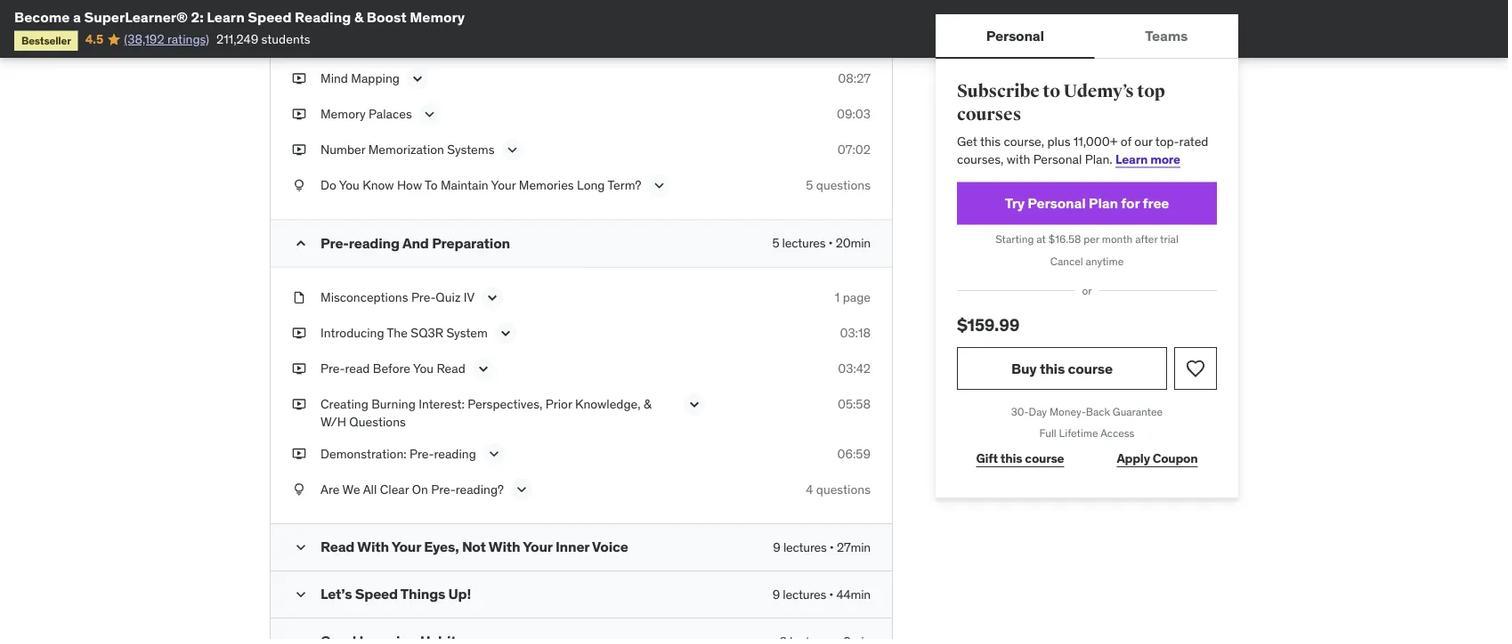 Task type: describe. For each thing, give the bounding box(es) containing it.
sq3r
[[411, 325, 444, 341]]

starting at $16.58 per month after trial cancel anytime
[[996, 232, 1179, 268]]

after
[[1135, 232, 1158, 246]]

1 xsmall image from the top
[[292, 34, 306, 52]]

let's
[[321, 585, 352, 603]]

at
[[1037, 232, 1046, 246]]

show lecture description image for do you know how to maintain your memories long term?
[[650, 177, 668, 195]]

lifetime
[[1059, 427, 1098, 440]]

systems
[[447, 142, 495, 158]]

misconceptions
[[321, 289, 408, 306]]

show lecture description image for demonstration: pre-reading
[[485, 445, 503, 463]]

we
[[342, 481, 360, 497]]

boost
[[367, 8, 407, 26]]

memory palaces
[[321, 106, 412, 122]]

1 with from the left
[[357, 538, 389, 556]]

1 horizontal spatial learn
[[1116, 151, 1148, 167]]

show lecture description image for memory palaces
[[421, 106, 439, 123]]

08:27
[[838, 70, 871, 86]]

xsmall image for memory
[[292, 106, 306, 123]]

try
[[1005, 194, 1025, 212]]

on
[[412, 481, 428, 497]]

0 vertical spatial learn
[[207, 8, 245, 26]]

pre-read before you read
[[321, 361, 465, 377]]

09:03
[[837, 106, 871, 122]]

to
[[425, 177, 438, 193]]

1 vertical spatial read
[[321, 538, 355, 556]]

xsmall image for pre-
[[292, 360, 306, 378]]

05:58
[[838, 396, 871, 412]]

starting
[[996, 232, 1034, 246]]

xsmall image for misconceptions
[[292, 289, 306, 306]]

show lecture description image for creating burning interest: perspectives, prior knowledge, & w/h questions
[[686, 396, 703, 414]]

personal inside get this course, plus 11,000+ of our top-rated courses, with personal plan.
[[1033, 151, 1082, 167]]

(38,192
[[124, 31, 164, 47]]

wishlist image
[[1185, 358, 1206, 379]]

• for let's speed things up!
[[829, 586, 834, 602]]

• for pre-reading and preparation
[[829, 235, 833, 251]]

pre- up the creating
[[321, 361, 345, 377]]

of
[[1121, 133, 1132, 149]]

9 for let's speed things up!
[[773, 586, 780, 602]]

gift this course link
[[957, 441, 1083, 477]]

money-
[[1050, 405, 1086, 418]]

mind
[[321, 70, 348, 86]]

teams button
[[1095, 14, 1238, 57]]

• for read with your eyes, not with your inner voice
[[830, 539, 834, 555]]

coupon
[[1153, 451, 1198, 467]]

9 lectures • 27min
[[773, 539, 871, 555]]

anytime
[[1086, 254, 1124, 268]]

5 questions
[[806, 177, 871, 193]]

maintain
[[441, 177, 489, 193]]

do you know how to maintain your memories long term?
[[321, 177, 641, 193]]

plus
[[1047, 133, 1071, 149]]

your for how
[[491, 177, 516, 193]]

pre- up sq3r
[[411, 289, 436, 306]]

30-
[[1011, 405, 1029, 418]]

211,249
[[216, 31, 258, 47]]

course for buy this course
[[1068, 359, 1113, 377]]

small image for read
[[292, 538, 310, 556]]

try personal plan for free link
[[957, 182, 1217, 225]]

up!
[[448, 585, 471, 603]]

know
[[363, 177, 394, 193]]

2 with from the left
[[489, 538, 520, 556]]

1 page
[[835, 289, 871, 306]]

0 vertical spatial memory
[[410, 8, 465, 26]]

07:02
[[838, 142, 871, 158]]

27min
[[837, 539, 871, 555]]

more
[[1150, 151, 1180, 167]]

bestseller
[[21, 33, 71, 47]]

xsmall image for demonstration:
[[292, 445, 306, 462]]

teams
[[1145, 26, 1188, 44]]

questions for 07:02
[[816, 177, 871, 193]]

read with your eyes, not with your inner voice
[[321, 538, 628, 556]]

4.5
[[85, 31, 103, 47]]

subscribe
[[957, 81, 1040, 102]]

course for gift this course
[[1025, 451, 1064, 467]]

and
[[402, 234, 429, 252]]

month
[[1102, 232, 1133, 246]]

1 horizontal spatial reading
[[434, 445, 476, 461]]

4
[[806, 481, 813, 497]]

with
[[1007, 151, 1030, 167]]

courses,
[[957, 151, 1004, 167]]

0 vertical spatial read
[[437, 361, 465, 377]]

1
[[835, 289, 840, 306]]

1 xsmall image from the top
[[292, 0, 306, 16]]

9 for read with your eyes, not with your inner voice
[[773, 539, 781, 555]]

term?
[[608, 177, 641, 193]]

full
[[1039, 427, 1057, 440]]

personal inside button
[[986, 26, 1044, 44]]

2 vertical spatial personal
[[1028, 194, 1086, 212]]

lectures for read with your eyes, not with your inner voice
[[783, 539, 827, 555]]

reading?
[[456, 481, 504, 497]]

prior
[[546, 396, 572, 412]]

this for gift
[[1001, 451, 1022, 467]]

are we all clear on pre-reading?
[[321, 481, 504, 497]]

get
[[957, 133, 977, 149]]

inner
[[555, 538, 589, 556]]

course,
[[1004, 133, 1044, 149]]

your for eyes,
[[523, 538, 552, 556]]

for
[[1121, 194, 1140, 212]]

this for buy
[[1040, 359, 1065, 377]]

access
[[1101, 427, 1135, 440]]

plan
[[1089, 194, 1118, 212]]

show lecture description image for are we all clear on pre-reading?
[[513, 481, 531, 498]]

knowledge,
[[575, 396, 641, 412]]

misconceptions pre-quiz iv
[[321, 289, 475, 306]]

$159.99
[[957, 314, 1020, 335]]

211,249 students
[[216, 31, 310, 47]]

1 horizontal spatial you
[[413, 361, 434, 377]]

not
[[462, 538, 486, 556]]

11,000+
[[1074, 133, 1118, 149]]



Task type: vqa. For each thing, say whether or not it's contained in the screenshot.
9 for Let's Speed Things Up!
yes



Task type: locate. For each thing, give the bounding box(es) containing it.
palaces
[[369, 106, 412, 122]]

1 vertical spatial learn
[[1116, 151, 1148, 167]]

1 vertical spatial lectures
[[783, 539, 827, 555]]

1 horizontal spatial &
[[644, 396, 651, 412]]

show lecture description image right reading?
[[513, 481, 531, 498]]

1 horizontal spatial memory
[[410, 8, 465, 26]]

1 vertical spatial reading
[[434, 445, 476, 461]]

9 down 9 lectures • 27min at the right bottom of page
[[773, 586, 780, 602]]

lectures left '20min' in the top right of the page
[[782, 235, 826, 251]]

small image
[[292, 235, 310, 253]]

apply coupon button
[[1098, 441, 1217, 477]]

reading
[[295, 8, 351, 26]]

0 vertical spatial reading
[[349, 234, 400, 252]]

2 xsmall image from the top
[[292, 177, 306, 194]]

a
[[73, 8, 81, 26]]

1 horizontal spatial speed
[[355, 585, 398, 603]]

5 up 5 lectures • 20min
[[806, 177, 813, 193]]

1 vertical spatial memory
[[321, 106, 366, 122]]

xsmall image left are
[[292, 481, 306, 498]]

students
[[261, 31, 310, 47]]

cancel
[[1050, 254, 1083, 268]]

1 horizontal spatial your
[[491, 177, 516, 193]]

superlearner®
[[84, 8, 188, 26]]

personal up subscribe
[[986, 26, 1044, 44]]

0 vertical spatial you
[[339, 177, 360, 193]]

1 horizontal spatial read
[[437, 361, 465, 377]]

1 vertical spatial you
[[413, 361, 434, 377]]

read up let's
[[321, 538, 355, 556]]

4 xsmall image from the top
[[292, 445, 306, 462]]

eyes,
[[424, 538, 459, 556]]

with right "not"
[[489, 538, 520, 556]]

pre- up on
[[410, 445, 434, 461]]

1 vertical spatial personal
[[1033, 151, 1082, 167]]

show lecture description image down system
[[474, 360, 492, 378]]

read
[[345, 361, 370, 377]]

5 xsmall image from the top
[[292, 481, 306, 498]]

number memorization systems
[[321, 142, 495, 158]]

1 vertical spatial •
[[830, 539, 834, 555]]

are
[[321, 481, 340, 497]]

0 vertical spatial course
[[1068, 359, 1113, 377]]

1 vertical spatial 5
[[772, 235, 779, 251]]

0 horizontal spatial your
[[392, 538, 421, 556]]

2 questions from the top
[[816, 481, 871, 497]]

show lecture description image for misconceptions pre-quiz iv
[[484, 289, 501, 307]]

xsmall image
[[292, 34, 306, 52], [292, 177, 306, 194], [292, 325, 306, 342], [292, 445, 306, 462], [292, 481, 306, 498]]

xsmall image left introducing
[[292, 325, 306, 342]]

show lecture description image
[[503, 141, 521, 159], [650, 177, 668, 195], [497, 325, 514, 342], [474, 360, 492, 378], [686, 396, 703, 414], [485, 445, 503, 463]]

mind mapping
[[321, 70, 400, 86]]

number
[[321, 142, 365, 158]]

memory right boost
[[410, 8, 465, 26]]

xsmall image left the creating
[[292, 396, 306, 413]]

5 for 5 lectures • 20min
[[772, 235, 779, 251]]

3 xsmall image from the top
[[292, 325, 306, 342]]

& right knowledge,
[[644, 396, 651, 412]]

memory
[[410, 8, 465, 26], [321, 106, 366, 122]]

1 questions from the top
[[816, 177, 871, 193]]

show lecture description image right mapping
[[409, 70, 426, 88]]

show lecture description image right palaces
[[421, 106, 439, 123]]

trial
[[1160, 232, 1179, 246]]

learn more link
[[1116, 151, 1180, 167]]

0 horizontal spatial 5
[[772, 235, 779, 251]]

xsmall image left number
[[292, 141, 306, 159]]

2 small image from the top
[[292, 586, 310, 603]]

questions for 06:59
[[816, 481, 871, 497]]

1 horizontal spatial course
[[1068, 359, 1113, 377]]

• left the 44min
[[829, 586, 834, 602]]

mapping
[[351, 70, 400, 86]]

quiz
[[436, 289, 461, 306]]

things
[[401, 585, 445, 603]]

0 vertical spatial &
[[354, 8, 363, 26]]

1 vertical spatial this
[[1040, 359, 1065, 377]]

interest:
[[419, 396, 465, 412]]

course up back
[[1068, 359, 1113, 377]]

• left 27min
[[830, 539, 834, 555]]

buy this course
[[1011, 359, 1113, 377]]

small image
[[292, 538, 310, 556], [292, 586, 310, 603]]

xsmall image down reading
[[292, 34, 306, 52]]

demonstration: pre-reading
[[321, 445, 476, 461]]

show lecture description image right iv
[[484, 289, 501, 307]]

lectures left the 44min
[[783, 586, 826, 602]]

0 horizontal spatial read
[[321, 538, 355, 556]]

rated
[[1179, 133, 1209, 149]]

creating burning interest: perspectives, prior knowledge, & w/h questions
[[321, 396, 651, 430]]

tab list
[[936, 14, 1238, 59]]

creating
[[321, 396, 368, 412]]

memory up number
[[321, 106, 366, 122]]

before
[[373, 361, 410, 377]]

buy
[[1011, 359, 1037, 377]]

6 xsmall image from the top
[[292, 360, 306, 378]]

0 vertical spatial lectures
[[782, 235, 826, 251]]

xsmall image for introducing
[[292, 325, 306, 342]]

reading up reading?
[[434, 445, 476, 461]]

2 xsmall image from the top
[[292, 70, 306, 87]]

personal up $16.58
[[1028, 194, 1086, 212]]

with
[[357, 538, 389, 556], [489, 538, 520, 556]]

xsmall image left demonstration:
[[292, 445, 306, 462]]

lectures
[[782, 235, 826, 251], [783, 539, 827, 555], [783, 586, 826, 602]]

30-day money-back guarantee full lifetime access
[[1011, 405, 1163, 440]]

xsmall image down small icon
[[292, 289, 306, 306]]

0 vertical spatial personal
[[986, 26, 1044, 44]]

5 for 5 questions
[[806, 177, 813, 193]]

1 small image from the top
[[292, 538, 310, 556]]

small image for let's
[[292, 586, 310, 603]]

reading left and
[[349, 234, 400, 252]]

your left inner
[[523, 538, 552, 556]]

1 vertical spatial &
[[644, 396, 651, 412]]

questions
[[816, 177, 871, 193], [816, 481, 871, 497]]

ratings)
[[167, 31, 209, 47]]

pre- right on
[[431, 481, 456, 497]]

• left '20min' in the top right of the page
[[829, 235, 833, 251]]

course inside button
[[1068, 359, 1113, 377]]

show lecture description image
[[409, 70, 426, 88], [421, 106, 439, 123], [484, 289, 501, 307], [513, 481, 531, 498]]

0 horizontal spatial with
[[357, 538, 389, 556]]

long
[[577, 177, 605, 193]]

0 vertical spatial speed
[[248, 8, 292, 26]]

1 horizontal spatial 5
[[806, 177, 813, 193]]

xsmall image for creating
[[292, 396, 306, 413]]

show lecture description image right system
[[497, 325, 514, 342]]

learn
[[207, 8, 245, 26], [1116, 151, 1148, 167]]

9 up 9 lectures • 44min
[[773, 539, 781, 555]]

1 vertical spatial speed
[[355, 585, 398, 603]]

learn more
[[1116, 151, 1180, 167]]

20min
[[836, 235, 871, 251]]

9
[[773, 539, 781, 555], [773, 586, 780, 602]]

you right do
[[339, 177, 360, 193]]

1 horizontal spatial with
[[489, 538, 520, 556]]

2 horizontal spatial your
[[523, 538, 552, 556]]

questions right 4
[[816, 481, 871, 497]]

with up let's speed things up!
[[357, 538, 389, 556]]

memories
[[519, 177, 574, 193]]

1 vertical spatial 9
[[773, 586, 780, 602]]

tab list containing personal
[[936, 14, 1238, 59]]

2 vertical spatial •
[[829, 586, 834, 602]]

this for get
[[980, 133, 1001, 149]]

speed right let's
[[355, 585, 398, 603]]

gift this course
[[976, 451, 1064, 467]]

show lecture description image right term?
[[650, 177, 668, 195]]

0 horizontal spatial memory
[[321, 106, 366, 122]]

0 horizontal spatial course
[[1025, 451, 1064, 467]]

read up "interest:"
[[437, 361, 465, 377]]

page
[[843, 289, 871, 306]]

xsmall image for mind
[[292, 70, 306, 87]]

06:59
[[837, 445, 871, 461]]

plan.
[[1085, 151, 1113, 167]]

1 vertical spatial course
[[1025, 451, 1064, 467]]

lectures for let's speed things up!
[[783, 586, 826, 602]]

03:18
[[840, 325, 871, 341]]

& left boost
[[354, 8, 363, 26]]

0 horizontal spatial reading
[[349, 234, 400, 252]]

demonstration:
[[321, 445, 407, 461]]

show lecture description image for introducing the sq3r system
[[497, 325, 514, 342]]

0 horizontal spatial speed
[[248, 8, 292, 26]]

system
[[447, 325, 488, 341]]

guarantee
[[1113, 405, 1163, 418]]

xsmall image left do
[[292, 177, 306, 194]]

try personal plan for free
[[1005, 194, 1169, 212]]

2 vertical spatial lectures
[[783, 586, 826, 602]]

iv
[[464, 289, 475, 306]]

show lecture description image right knowledge,
[[686, 396, 703, 414]]

show lecture description image up reading?
[[485, 445, 503, 463]]

lectures for pre-reading and preparation
[[782, 235, 826, 251]]

personal down plus
[[1033, 151, 1082, 167]]

your right maintain
[[491, 177, 516, 193]]

xsmall image left read
[[292, 360, 306, 378]]

xsmall image
[[292, 0, 306, 16], [292, 70, 306, 87], [292, 106, 306, 123], [292, 141, 306, 159], [292, 289, 306, 306], [292, 360, 306, 378], [292, 396, 306, 413]]

memorization
[[368, 142, 444, 158]]

you right before
[[413, 361, 434, 377]]

2 vertical spatial this
[[1001, 451, 1022, 467]]

this right gift
[[1001, 451, 1022, 467]]

0 horizontal spatial learn
[[207, 8, 245, 26]]

how
[[397, 177, 422, 193]]

7 xsmall image from the top
[[292, 396, 306, 413]]

5 left '20min' in the top right of the page
[[772, 235, 779, 251]]

subscribe to udemy's top courses
[[957, 81, 1165, 125]]

to
[[1043, 81, 1060, 102]]

learn down of
[[1116, 151, 1148, 167]]

questions down 07:02
[[816, 177, 871, 193]]

xsmall image left the memory palaces
[[292, 106, 306, 123]]

xsmall image for are
[[292, 481, 306, 498]]

show lecture description image for number memorization systems
[[503, 141, 521, 159]]

1 vertical spatial small image
[[292, 586, 310, 603]]

show lecture description image for mind mapping
[[409, 70, 426, 88]]

0 vertical spatial small image
[[292, 538, 310, 556]]

5 xsmall image from the top
[[292, 289, 306, 306]]

this up courses,
[[980, 133, 1001, 149]]

do
[[321, 177, 336, 193]]

apply
[[1117, 451, 1150, 467]]

read
[[437, 361, 465, 377], [321, 538, 355, 556]]

gift
[[976, 451, 998, 467]]

your left eyes,
[[392, 538, 421, 556]]

5 lectures • 20min
[[772, 235, 871, 251]]

this inside button
[[1040, 359, 1065, 377]]

0 horizontal spatial &
[[354, 8, 363, 26]]

0 vertical spatial this
[[980, 133, 1001, 149]]

courses
[[957, 103, 1021, 125]]

the
[[387, 325, 408, 341]]

day
[[1029, 405, 1047, 418]]

this
[[980, 133, 1001, 149], [1040, 359, 1065, 377], [1001, 451, 1022, 467]]

0 vertical spatial questions
[[816, 177, 871, 193]]

03:42
[[838, 361, 871, 377]]

1 vertical spatial questions
[[816, 481, 871, 497]]

our
[[1135, 133, 1153, 149]]

learn up 211,249
[[207, 8, 245, 26]]

2:
[[191, 8, 204, 26]]

0 vertical spatial •
[[829, 235, 833, 251]]

& inside creating burning interest: perspectives, prior knowledge, & w/h questions
[[644, 396, 651, 412]]

you
[[339, 177, 360, 193], [413, 361, 434, 377]]

0 vertical spatial 5
[[806, 177, 813, 193]]

0 horizontal spatial you
[[339, 177, 360, 193]]

pre-reading and preparation
[[321, 234, 510, 252]]

0 vertical spatial 9
[[773, 539, 781, 555]]

per
[[1084, 232, 1099, 246]]

xsmall image for number
[[292, 141, 306, 159]]

w/h
[[321, 414, 346, 430]]

xsmall image left 'mind'
[[292, 70, 306, 87]]

back
[[1086, 405, 1110, 418]]

xsmall image up students
[[292, 0, 306, 16]]

questions
[[349, 414, 406, 430]]

4 xsmall image from the top
[[292, 141, 306, 159]]

let's speed things up!
[[321, 585, 471, 603]]

show lecture description image for pre-read before you read
[[474, 360, 492, 378]]

3 xsmall image from the top
[[292, 106, 306, 123]]

$16.58
[[1049, 232, 1081, 246]]

course down full
[[1025, 451, 1064, 467]]

show lecture description image right systems
[[503, 141, 521, 159]]

this right buy
[[1040, 359, 1065, 377]]

speed up 211,249 students
[[248, 8, 292, 26]]

introducing the sq3r system
[[321, 325, 488, 341]]

pre- right small icon
[[321, 234, 349, 252]]

this inside get this course, plus 11,000+ of our top-rated courses, with personal plan.
[[980, 133, 1001, 149]]

lectures left 27min
[[783, 539, 827, 555]]

top
[[1137, 81, 1165, 102]]

xsmall image for do
[[292, 177, 306, 194]]



